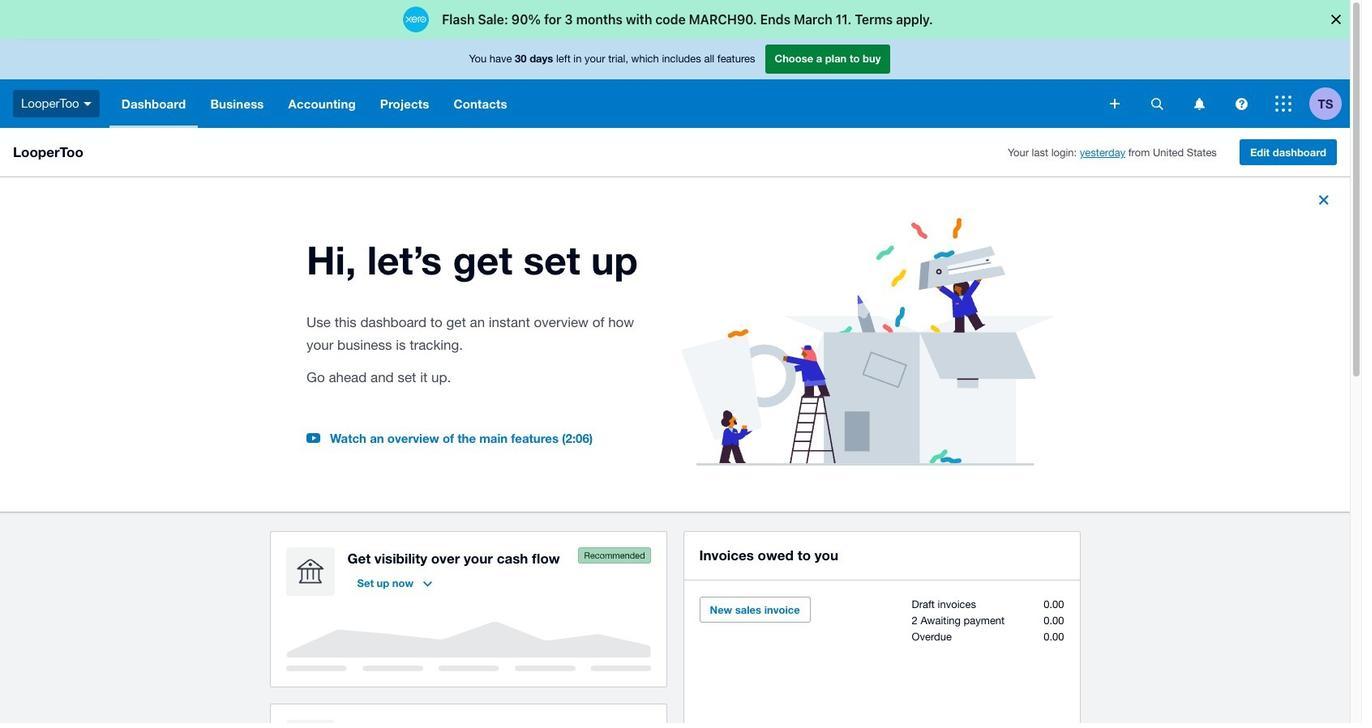 Task type: vqa. For each thing, say whether or not it's contained in the screenshot.
(Postal
no



Task type: describe. For each thing, give the bounding box(es) containing it.
0 horizontal spatial svg image
[[1110, 99, 1120, 109]]

1 horizontal spatial svg image
[[1194, 98, 1204, 110]]

1 horizontal spatial svg image
[[1151, 98, 1163, 110]]

0 horizontal spatial svg image
[[83, 102, 91, 106]]

banking preview line graph image
[[286, 622, 651, 672]]

2 horizontal spatial svg image
[[1235, 98, 1247, 110]]



Task type: locate. For each thing, give the bounding box(es) containing it.
recommended icon image
[[578, 548, 651, 564]]

2 horizontal spatial svg image
[[1275, 96, 1291, 112]]

svg image
[[1151, 98, 1163, 110], [1235, 98, 1247, 110], [1110, 99, 1120, 109]]

close image
[[1311, 187, 1337, 213]]

banking icon image
[[286, 548, 334, 596]]

dialog
[[0, 0, 1362, 39]]

svg image
[[1275, 96, 1291, 112], [1194, 98, 1204, 110], [83, 102, 91, 106]]

banner
[[0, 39, 1350, 128]]



